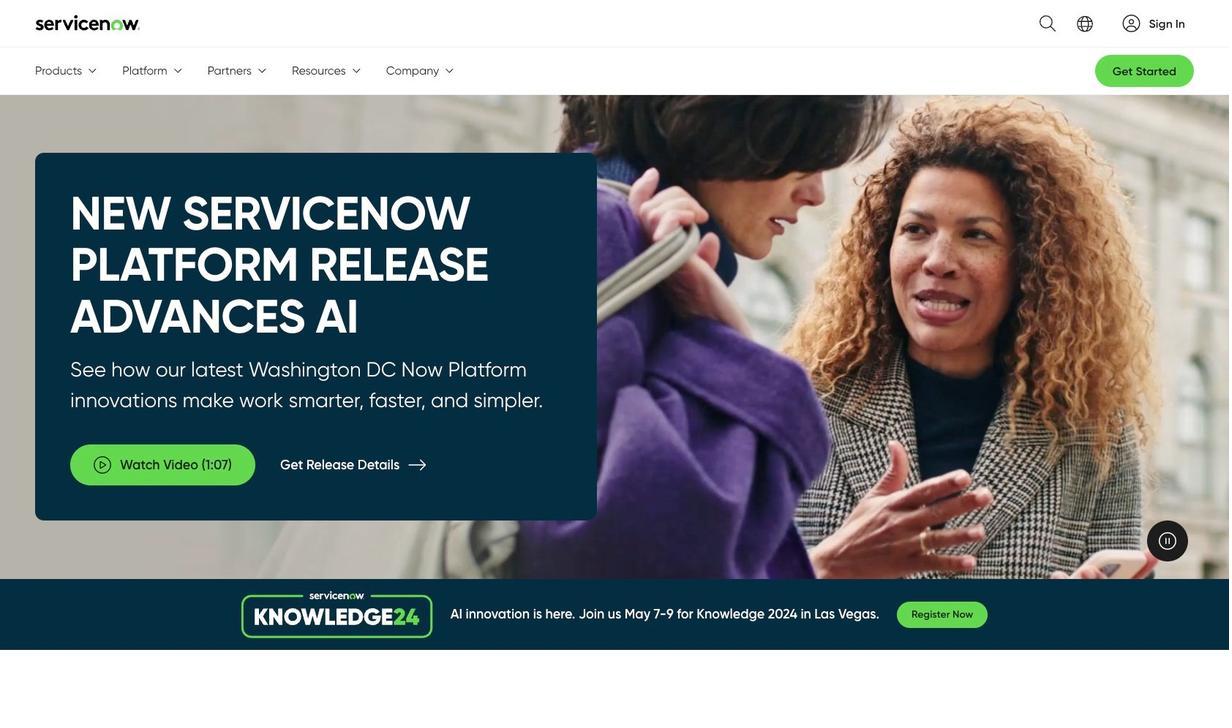 Task type: locate. For each thing, give the bounding box(es) containing it.
pause ambient video image
[[1160, 533, 1177, 551]]



Task type: describe. For each thing, give the bounding box(es) containing it.
search image
[[1031, 7, 1056, 40]]

arc image
[[1123, 14, 1141, 32]]

pause ambient video element
[[1148, 521, 1189, 562]]

servicenow image
[[35, 15, 141, 31]]



Task type: vqa. For each thing, say whether or not it's contained in the screenshot.
'ServiceNow' image
yes



